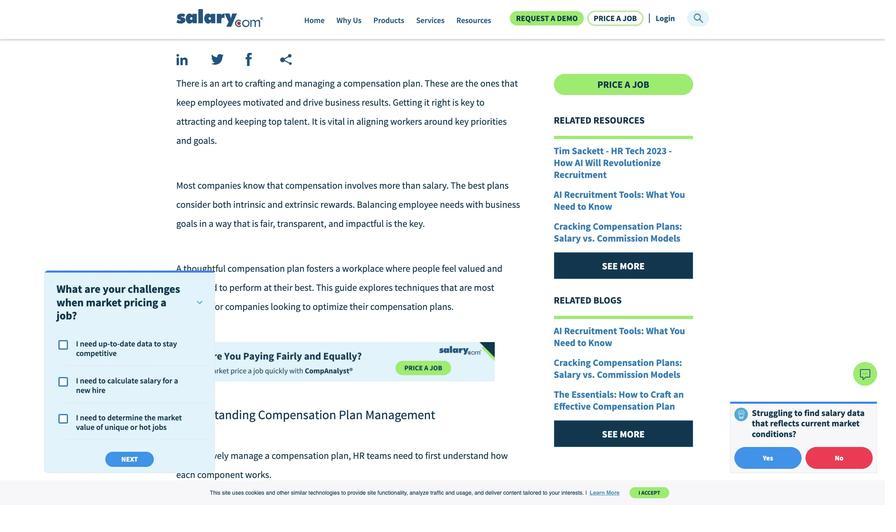 Task type: vqa. For each thing, say whether or not it's contained in the screenshot.
top exceptional
no



Task type: locate. For each thing, give the bounding box(es) containing it.
i left up-
[[76, 339, 78, 349]]

the left the best on the top right of page
[[451, 179, 466, 192]]

see more for models
[[602, 260, 645, 272]]

0 vertical spatial their
[[274, 281, 293, 294]]

1 vertical spatial salary
[[821, 407, 845, 418]]

2 tools: from the top
[[619, 325, 644, 337]]

1 vertical spatial key
[[455, 115, 469, 128]]

conditions?
[[752, 428, 796, 439]]

1 vertical spatial your
[[549, 490, 560, 496]]

see for compensation
[[602, 260, 618, 272]]

1 vertical spatial this
[[210, 490, 220, 496]]

1 vertical spatial plans:
[[656, 356, 682, 369]]

compensation inside there is an art to crafting and managing a compensation plan. these are the ones that keep employees motivated and drive business results. getting it right is key to attracting and keeping top talent. it is vital in aligning workers around key priorities and goals.
[[343, 77, 401, 89]]

1 vertical spatial recruitment
[[564, 188, 617, 201]]

2 vertical spatial what
[[646, 325, 668, 337]]

with
[[466, 198, 483, 211]]

2 see more link from the top
[[554, 420, 693, 447]]

to inside i need up-to-date data to stay competitive
[[154, 339, 161, 349]]

companies
[[197, 179, 241, 192], [225, 300, 269, 313]]

you
[[670, 188, 685, 201], [670, 325, 685, 337]]

a down stay
[[174, 376, 178, 385]]

1 vertical spatial how
[[619, 388, 638, 401]]

i accept button
[[629, 487, 669, 498]]

market inside struggling to find salary data that reflects current market conditions?
[[832, 418, 860, 429]]

price
[[597, 78, 623, 91]]

recruitment down sackett
[[554, 169, 607, 181]]

0 vertical spatial salary
[[140, 376, 161, 385]]

companies inside most companies know that compensation involves more than salary. the best plans consider both intrinsic and extrinsic rewards. balancing employee needs with business goals in a way that is fair, transparent, and impactful is the key.
[[197, 179, 241, 192]]

i need up-to-date data to stay competitive
[[76, 339, 177, 358]]

are right when
[[84, 282, 101, 296]]

explores
[[359, 281, 393, 294]]

1 vertical spatial their
[[350, 300, 368, 313]]

the left essentials:
[[554, 388, 569, 401]]

their right at
[[274, 281, 293, 294]]

0 vertical spatial tools:
[[619, 188, 644, 201]]

crafting
[[245, 77, 275, 89]]

0 vertical spatial ai recruitment tools: what you need to know link
[[554, 188, 693, 213]]

balancing
[[357, 198, 397, 211]]

are inside a thoughtful compensation plan fosters a workplace where people feel valued and motivated to perform at their best. this guide explores techniques that are most effective for companies looking to optimize their compensation plans.
[[459, 281, 472, 294]]

2 see more from the top
[[602, 428, 645, 440]]

current
[[801, 418, 830, 429]]

1 related from the top
[[554, 114, 591, 126]]

0 horizontal spatial data
[[137, 339, 152, 349]]

2 see from the top
[[602, 428, 618, 440]]

1 see more link from the top
[[554, 252, 693, 279]]

for down stay
[[163, 376, 172, 385]]

1 horizontal spatial -
[[669, 145, 672, 157]]

0 horizontal spatial market
[[86, 295, 122, 310]]

2 ai recruitment tools: what you need to know from the top
[[554, 325, 685, 349]]

0 vertical spatial cracking compensation plans: salary vs. commission models link
[[554, 220, 693, 244]]

this down component
[[210, 490, 220, 496]]

attracting
[[176, 115, 215, 128]]

market right when
[[86, 295, 122, 310]]

learn
[[590, 490, 605, 496]]

how left craft
[[619, 388, 638, 401]]

this inside cookieconsent dialog
[[210, 490, 220, 496]]

1 horizontal spatial how
[[619, 388, 638, 401]]

that
[[501, 77, 518, 89], [267, 179, 283, 192], [234, 217, 250, 230], [441, 281, 457, 294], [752, 418, 768, 429]]

0 vertical spatial recruitment
[[554, 169, 607, 181]]

0 vertical spatial this
[[316, 281, 333, 294]]

2 salary from the top
[[554, 368, 581, 381]]

a
[[625, 78, 630, 91], [176, 262, 181, 275]]

a right fosters
[[335, 262, 340, 275]]

1 horizontal spatial salary
[[821, 407, 845, 418]]

1 vertical spatial hr
[[353, 450, 365, 462]]

i for i need up-to-date data to stay competitive
[[76, 339, 78, 349]]

pricing
[[124, 295, 158, 310]]

valued
[[458, 262, 485, 275]]

0 vertical spatial the
[[465, 77, 478, 89]]

and up talent.
[[286, 96, 301, 109]]

the
[[451, 179, 466, 192], [554, 388, 569, 401]]

hr left tech
[[611, 145, 623, 157]]

home link
[[304, 15, 325, 29]]

0 vertical spatial companies
[[197, 179, 241, 192]]

motivated down crafting on the left top of the page
[[243, 96, 284, 109]]

for
[[212, 300, 223, 313], [163, 376, 172, 385]]

effective
[[554, 400, 591, 413]]

compensation
[[343, 77, 401, 89], [285, 179, 343, 192], [228, 262, 285, 275], [370, 300, 428, 313], [272, 450, 329, 462]]

compensation inside to effectively manage a compensation plan, hr teams need to first understand how each component works.
[[272, 450, 329, 462]]

market inside i need to determine the market value of unique or hot jobs
[[157, 413, 182, 422]]

ai recruitment tools: what you need to know down tim sackett - hr tech 2023 - how ai will revolutionize recruitment link
[[554, 188, 685, 213]]

demo
[[557, 13, 578, 23]]

login
[[656, 13, 675, 23]]

their down the guide
[[350, 300, 368, 313]]

stay
[[163, 339, 177, 349]]

0 horizontal spatial your
[[103, 282, 125, 296]]

0 horizontal spatial salary
[[140, 376, 161, 385]]

1 vertical spatial in
[[199, 217, 207, 230]]

are inside the what are your challenges when market pricing a job?
[[84, 282, 101, 296]]

1 vertical spatial you
[[670, 325, 685, 337]]

0 vertical spatial you
[[670, 188, 685, 201]]

a right pricing
[[161, 295, 167, 310]]

1 vertical spatial the
[[554, 388, 569, 401]]

0 horizontal spatial the
[[451, 179, 466, 192]]

0 vertical spatial how
[[554, 157, 573, 169]]

1 vertical spatial the
[[394, 217, 407, 230]]

0 vertical spatial cracking
[[554, 220, 591, 232]]

1 ai recruitment tools: what you need to know from the top
[[554, 188, 685, 213]]

1 horizontal spatial the
[[394, 217, 407, 230]]

this down fosters
[[316, 281, 333, 294]]

job
[[632, 78, 649, 91]]

2 site from the left
[[367, 490, 376, 496]]

an right craft
[[673, 388, 684, 401]]

are
[[450, 77, 463, 89], [459, 281, 472, 294], [84, 282, 101, 296]]

see more link up blogs
[[554, 252, 693, 279]]

see more link down 'the essentials: how to craft an effective compensation plan' link
[[554, 420, 693, 447]]

salary inside struggling to find salary data that reflects current market conditions?
[[821, 407, 845, 418]]

ones
[[480, 77, 499, 89]]

0 vertical spatial business
[[325, 96, 360, 109]]

an left art at top left
[[209, 77, 220, 89]]

1 vertical spatial more
[[620, 428, 645, 440]]

hr inside to effectively manage a compensation plan, hr teams need to first understand how each component works.
[[353, 450, 365, 462]]

business
[[325, 96, 360, 109], [485, 198, 520, 211]]

and
[[277, 77, 293, 89], [286, 96, 301, 109], [217, 115, 233, 128], [176, 134, 192, 147], [267, 198, 283, 211], [328, 217, 344, 230], [487, 262, 502, 275], [266, 490, 275, 496], [445, 490, 455, 496], [474, 490, 484, 496]]

for right effective
[[212, 300, 223, 313]]

1 horizontal spatial motivated
[[243, 96, 284, 109]]

- right 2023
[[669, 145, 672, 157]]

0 vertical spatial in
[[347, 115, 354, 128]]

1 vertical spatial business
[[485, 198, 520, 211]]

0 vertical spatial salary
[[554, 232, 581, 244]]

1 vertical spatial cracking
[[554, 356, 591, 369]]

0 vertical spatial your
[[103, 282, 125, 296]]

see down the essentials: how to craft an effective compensation plan
[[602, 428, 618, 440]]

0 vertical spatial the
[[451, 179, 466, 192]]

2 related from the top
[[554, 294, 591, 306]]

2 you from the top
[[670, 325, 685, 337]]

that inside a thoughtful compensation plan fosters a workplace where people feel valued and motivated to perform at their best. this guide explores techniques that are most effective for companies looking to optimize their compensation plans.
[[441, 281, 457, 294]]

revolutionize
[[603, 157, 661, 169]]

market for the
[[157, 413, 182, 422]]

deliver
[[485, 490, 502, 496]]

that down feel
[[441, 281, 457, 294]]

i left accept
[[638, 489, 640, 496]]

1 vertical spatial need
[[554, 337, 575, 349]]

more for plans:
[[620, 260, 645, 272]]

1 horizontal spatial in
[[347, 115, 354, 128]]

looking
[[271, 300, 301, 313]]

the left ones
[[465, 77, 478, 89]]

1 horizontal spatial for
[[212, 300, 223, 313]]

see up blogs
[[602, 260, 618, 272]]

companies down "perform"
[[225, 300, 269, 313]]

fair,
[[260, 217, 275, 230]]

0 vertical spatial models
[[650, 232, 680, 244]]

in right the goals
[[199, 217, 207, 230]]

search image
[[693, 13, 704, 24]]

0 vertical spatial an
[[209, 77, 220, 89]]

see more down 'the essentials: how to craft an effective compensation plan' link
[[602, 428, 645, 440]]

workers
[[390, 115, 422, 128]]

0 vertical spatial see
[[602, 260, 618, 272]]

that right ones
[[501, 77, 518, 89]]

1 vertical spatial see
[[602, 428, 618, 440]]

0 vertical spatial commission
[[597, 232, 649, 244]]

drive
[[303, 96, 323, 109]]

0 horizontal spatial -
[[606, 145, 609, 157]]

1 vertical spatial models
[[650, 368, 680, 381]]

companies up both on the left top of the page
[[197, 179, 241, 192]]

way
[[215, 217, 232, 230]]

ai recruitment tools: what you need to know down blogs
[[554, 325, 685, 349]]

people
[[412, 262, 440, 275]]

plan inside the essentials: how to craft an effective compensation plan
[[656, 400, 675, 413]]

market right hot
[[157, 413, 182, 422]]

key right around
[[455, 115, 469, 128]]

1 vertical spatial vs.
[[583, 368, 595, 381]]

compensation up extrinsic
[[285, 179, 343, 192]]

need inside to effectively manage a compensation plan, hr teams need to first understand how each component works.
[[393, 450, 413, 462]]

need left up-
[[80, 339, 97, 349]]

blogs
[[593, 294, 622, 306]]

commission
[[597, 232, 649, 244], [597, 368, 649, 381]]

how left will
[[554, 157, 573, 169]]

see more for effective
[[602, 428, 645, 440]]

price a job cta image
[[176, 342, 495, 382]]

1 horizontal spatial an
[[673, 388, 684, 401]]

is right it
[[319, 115, 326, 128]]

2 vertical spatial recruitment
[[564, 325, 617, 337]]

0 vertical spatial cracking compensation plans: salary vs. commission models
[[554, 220, 682, 244]]

1 vertical spatial tools:
[[619, 325, 644, 337]]

and left the other
[[266, 490, 275, 496]]

site left "uses"
[[222, 490, 231, 496]]

1 vertical spatial cracking compensation plans: salary vs. commission models
[[554, 356, 682, 381]]

1 vertical spatial data
[[847, 407, 865, 418]]

goals.
[[194, 134, 217, 147]]

the inside there is an art to crafting and managing a compensation plan. these are the ones that keep employees motivated and drive business results. getting it right is key to attracting and keeping top talent. it is vital in aligning workers around key priorities and goals.
[[465, 77, 478, 89]]

key right right
[[461, 96, 474, 109]]

i inside i need up-to-date data to stay competitive
[[76, 339, 78, 349]]

interests.
[[561, 490, 584, 496]]

salary right calculate
[[140, 376, 161, 385]]

analyze
[[410, 490, 429, 496]]

to-
[[110, 339, 120, 349]]

0 horizontal spatial how
[[554, 157, 573, 169]]

component
[[197, 469, 243, 481]]

ai recruitment tools: what you need to know for first the ai recruitment tools: what you need to know link from the bottom of the page
[[554, 325, 685, 349]]

1 horizontal spatial site
[[367, 490, 376, 496]]

in inside most companies know that compensation involves more than salary. the best plans consider both intrinsic and extrinsic rewards. balancing employee needs with business goals in a way that is fair, transparent, and impactful is the key.
[[199, 217, 207, 230]]

1 horizontal spatial this
[[316, 281, 333, 294]]

1 - from the left
[[606, 145, 609, 157]]

the left key.
[[394, 217, 407, 230]]

ai recruitment tools: what you need to know link
[[554, 188, 693, 213], [554, 325, 693, 349]]

i for i need to calculate salary for a new hire
[[76, 376, 78, 385]]

to inside the essentials: how to craft an effective compensation plan
[[640, 388, 649, 401]]

struggling to find salary data that reflects current market conditions?
[[752, 407, 865, 439]]

the right or
[[144, 413, 156, 422]]

salary right find
[[821, 407, 845, 418]]

i inside "i need to calculate salary for a new hire"
[[76, 376, 78, 385]]

top
[[268, 115, 282, 128]]

this site uses cookies and other similar technologies to provide site functionality, analyze traffic and usage, and deliver content tailored to your interests. | learn more
[[210, 490, 620, 496]]

market right current
[[832, 418, 860, 429]]

business up vital
[[325, 96, 360, 109]]

plan,
[[331, 450, 351, 462]]

1 horizontal spatial their
[[350, 300, 368, 313]]

ai recruitment tools: what you need to know for 1st the ai recruitment tools: what you need to know link from the top of the page
[[554, 188, 685, 213]]

compensation up "perform"
[[228, 262, 285, 275]]

this
[[316, 281, 333, 294], [210, 490, 220, 496]]

hr right "plan,"
[[353, 450, 365, 462]]

most
[[474, 281, 494, 294]]

1 vertical spatial ai recruitment tools: what you need to know
[[554, 325, 685, 349]]

motivated inside a thoughtful compensation plan fosters a workplace where people feel valued and motivated to perform at their best. this guide explores techniques that are most effective for companies looking to optimize their compensation plans.
[[176, 281, 217, 294]]

need down new
[[80, 413, 97, 422]]

market inside the what are your challenges when market pricing a job?
[[86, 295, 122, 310]]

need inside "i need to calculate salary for a new hire"
[[80, 376, 97, 385]]

see
[[602, 260, 618, 272], [602, 428, 618, 440]]

1 vertical spatial what
[[57, 282, 82, 296]]

how inside the essentials: how to craft an effective compensation plan
[[619, 388, 638, 401]]

hr
[[611, 145, 623, 157], [353, 450, 365, 462]]

see more up blogs
[[602, 260, 645, 272]]

no button
[[806, 447, 873, 469]]

need down competitive
[[80, 376, 97, 385]]

0 vertical spatial what
[[646, 188, 668, 201]]

manage
[[231, 450, 263, 462]]

motivated inside there is an art to crafting and managing a compensation plan. these are the ones that keep employees motivated and drive business results. getting it right is key to attracting and keeping top talent. it is vital in aligning workers around key priorities and goals.
[[243, 96, 284, 109]]

tim sackett - hr tech 2023 - how ai will revolutionize recruitment
[[554, 145, 672, 181]]

both
[[212, 198, 231, 211]]

it
[[424, 96, 430, 109]]

a right manage
[[265, 450, 270, 462]]

1 you from the top
[[670, 188, 685, 201]]

site right provide
[[367, 490, 376, 496]]

a thoughtful compensation plan fosters a workplace where people feel valued and motivated to perform at their best. this guide explores techniques that are most effective for companies looking to optimize their compensation plans.
[[176, 262, 502, 313]]

a right the managing
[[337, 77, 341, 89]]

recruitment for 1st the ai recruitment tools: what you need to know link from the top of the page
[[564, 188, 617, 201]]

companies inside a thoughtful compensation plan fosters a workplace where people feel valued and motivated to perform at their best. this guide explores techniques that are most effective for companies looking to optimize their compensation plans.
[[225, 300, 269, 313]]

1 models from the top
[[650, 232, 680, 244]]

vs.
[[583, 232, 595, 244], [583, 368, 595, 381]]

tools: down blogs
[[619, 325, 644, 337]]

i left "of"
[[76, 413, 78, 422]]

compensation up similar
[[272, 450, 329, 462]]

that left reflects
[[752, 418, 768, 429]]

i inside i need to determine the market value of unique or hot jobs
[[76, 413, 78, 422]]

1 vertical spatial cracking compensation plans: salary vs. commission models link
[[554, 356, 693, 381]]

compensation
[[593, 220, 654, 232], [593, 356, 654, 369], [593, 400, 654, 413], [258, 407, 336, 423]]

needs
[[440, 198, 464, 211]]

a inside "i need to calculate salary for a new hire"
[[174, 376, 178, 385]]

need inside i need to determine the market value of unique or hot jobs
[[80, 413, 97, 422]]

2 know from the top
[[588, 337, 612, 349]]

1 vertical spatial companies
[[225, 300, 269, 313]]

in right vital
[[347, 115, 354, 128]]

salary.
[[423, 179, 449, 192]]

2 horizontal spatial the
[[465, 77, 478, 89]]

0 vertical spatial see more link
[[554, 252, 693, 279]]

0 vertical spatial motivated
[[243, 96, 284, 109]]

2 more from the top
[[620, 428, 645, 440]]

recruitment down will
[[564, 188, 617, 201]]

related left blogs
[[554, 294, 591, 306]]

2 vs. from the top
[[583, 368, 595, 381]]

to inside to effectively manage a compensation plan, hr teams need to first understand how each component works.
[[415, 450, 423, 462]]

motivated up effective
[[176, 281, 217, 294]]

related up tim
[[554, 114, 591, 126]]

than
[[402, 179, 421, 192]]

i left hire
[[76, 376, 78, 385]]

a left job
[[625, 78, 630, 91]]

1 vertical spatial commission
[[597, 368, 649, 381]]

find
[[804, 407, 820, 418]]

0 horizontal spatial in
[[199, 217, 207, 230]]

see more link for models
[[554, 252, 693, 279]]

hot
[[139, 422, 151, 432]]

keeping
[[235, 115, 266, 128]]

-
[[606, 145, 609, 157], [669, 145, 672, 157]]

1 horizontal spatial your
[[549, 490, 560, 496]]

compensation up results.
[[343, 77, 401, 89]]

compensation down techniques on the left bottom of page
[[370, 300, 428, 313]]

what are your challenges when market pricing a job? document
[[44, 271, 215, 473]]

2 cracking compensation plans: salary vs. commission models link from the top
[[554, 356, 693, 381]]

business down plans
[[485, 198, 520, 211]]

0 vertical spatial a
[[625, 78, 630, 91]]

1 vertical spatial know
[[588, 337, 612, 349]]

1 horizontal spatial plan
[[656, 400, 675, 413]]

1 cracking from the top
[[554, 220, 591, 232]]

1 vs. from the top
[[583, 232, 595, 244]]

1 see from the top
[[602, 260, 618, 272]]

need inside i need up-to-date data to stay competitive
[[80, 339, 97, 349]]

of
[[96, 422, 103, 432]]

0 vertical spatial hr
[[611, 145, 623, 157]]

tools: down revolutionize
[[619, 188, 644, 201]]

need for unique
[[80, 413, 97, 422]]

1 vertical spatial related
[[554, 294, 591, 306]]

aligning
[[356, 115, 388, 128]]

plan.
[[403, 77, 423, 89]]

0 vertical spatial related
[[554, 114, 591, 126]]

business inside there is an art to crafting and managing a compensation plan. these are the ones that keep employees motivated and drive business results. getting it right is key to attracting and keeping top talent. it is vital in aligning workers around key priorities and goals.
[[325, 96, 360, 109]]

that inside struggling to find salary data that reflects current market conditions?
[[752, 418, 768, 429]]

the
[[465, 77, 478, 89], [394, 217, 407, 230], [144, 413, 156, 422]]

are right these
[[450, 77, 463, 89]]

home
[[304, 15, 325, 25]]

0 horizontal spatial for
[[163, 376, 172, 385]]

1 see more from the top
[[602, 260, 645, 272]]

0 vertical spatial see more
[[602, 260, 645, 272]]

struggling to find salary data that reflects current market conditions? document
[[730, 402, 877, 473]]

0 horizontal spatial this
[[210, 490, 220, 496]]

1 cracking compensation plans: salary vs. commission models link from the top
[[554, 220, 693, 244]]

that right the way in the top left of the page
[[234, 217, 250, 230]]

2 cracking from the top
[[554, 356, 591, 369]]

is down balancing
[[386, 217, 392, 230]]

1 horizontal spatial data
[[847, 407, 865, 418]]

1 tools: from the top
[[619, 188, 644, 201]]

1 vertical spatial salary
[[554, 368, 581, 381]]

calculate
[[107, 376, 138, 385]]

1 salary from the top
[[554, 232, 581, 244]]

1 horizontal spatial business
[[485, 198, 520, 211]]

- right will
[[606, 145, 609, 157]]

1 vertical spatial for
[[163, 376, 172, 385]]

0 horizontal spatial business
[[325, 96, 360, 109]]

2 vertical spatial the
[[144, 413, 156, 422]]

recruitment down related blogs
[[564, 325, 617, 337]]

an
[[209, 77, 220, 89], [673, 388, 684, 401]]

1 more from the top
[[620, 260, 645, 272]]

a left thoughtful
[[176, 262, 181, 275]]

essentials:
[[571, 388, 617, 401]]

and up the most
[[487, 262, 502, 275]]

0 vertical spatial more
[[620, 260, 645, 272]]

what
[[646, 188, 668, 201], [57, 282, 82, 296], [646, 325, 668, 337]]

business inside most companies know that compensation involves more than salary. the best plans consider both intrinsic and extrinsic rewards. balancing employee needs with business goals in a way that is fair, transparent, and impactful is the key.
[[485, 198, 520, 211]]

1 vertical spatial see more link
[[554, 420, 693, 447]]

i inside i accept button
[[638, 489, 640, 496]]

0 vertical spatial vs.
[[583, 232, 595, 244]]

are left the most
[[459, 281, 472, 294]]

a left the way in the top left of the page
[[209, 217, 214, 230]]

0 vertical spatial key
[[461, 96, 474, 109]]

1 vertical spatial ai recruitment tools: what you need to know link
[[554, 325, 693, 349]]

a left job on the top of the page
[[616, 13, 621, 23]]

need right teams
[[393, 450, 413, 462]]

the inside most companies know that compensation involves more than salary. the best plans consider both intrinsic and extrinsic rewards. balancing employee needs with business goals in a way that is fair, transparent, and impactful is the key.
[[394, 217, 407, 230]]



Task type: describe. For each thing, give the bounding box(es) containing it.
why us
[[337, 15, 361, 25]]

2 commission from the top
[[597, 368, 649, 381]]

more for how
[[620, 428, 645, 440]]

employee
[[399, 198, 438, 211]]

perform
[[229, 281, 262, 294]]

an inside the essentials: how to craft an effective compensation plan
[[673, 388, 684, 401]]

a inside the what are your challenges when market pricing a job?
[[161, 295, 167, 310]]

why
[[337, 15, 351, 25]]

request a demo
[[516, 13, 578, 23]]

determine
[[107, 413, 143, 422]]

most
[[176, 179, 196, 192]]

or
[[130, 422, 138, 432]]

1 site from the left
[[222, 490, 231, 496]]

up-
[[99, 339, 110, 349]]

need for hire
[[80, 376, 97, 385]]

price
[[594, 13, 615, 23]]

the inside the essentials: how to craft an effective compensation plan
[[554, 388, 569, 401]]

and up fair,
[[267, 198, 283, 211]]

more
[[606, 490, 620, 496]]

1 commission from the top
[[597, 232, 649, 244]]

to inside "i need to calculate salary for a new hire"
[[99, 376, 106, 385]]

salary.com image
[[176, 9, 263, 28]]

1 horizontal spatial a
[[625, 78, 630, 91]]

1 ai recruitment tools: what you need to know link from the top
[[554, 188, 693, 213]]

your inside cookieconsent dialog
[[549, 490, 560, 496]]

what inside the what are your challenges when market pricing a job?
[[57, 282, 82, 296]]

0 horizontal spatial their
[[274, 281, 293, 294]]

what are your challenges when market pricing a job?
[[57, 282, 180, 323]]

is left fair,
[[252, 217, 258, 230]]

these
[[425, 77, 449, 89]]

salary inside "i need to calculate salary for a new hire"
[[140, 376, 161, 385]]

feel
[[442, 262, 456, 275]]

need for competitive
[[80, 339, 97, 349]]

recruitment for first the ai recruitment tools: what you need to know link from the bottom of the page
[[564, 325, 617, 337]]

effectively
[[188, 450, 229, 462]]

and left deliver
[[474, 490, 484, 496]]

2 models from the top
[[650, 368, 680, 381]]

i for i accept
[[638, 489, 640, 496]]

understanding compensation plan management
[[176, 407, 435, 423]]

and down employees in the left top of the page
[[217, 115, 233, 128]]

uses
[[232, 490, 244, 496]]

most companies know that compensation involves more than salary. the best plans consider both intrinsic and extrinsic rewards. balancing employee needs with business goals in a way that is fair, transparent, and impactful is the key.
[[176, 179, 520, 230]]

related for related blogs
[[554, 294, 591, 306]]

0 horizontal spatial plan
[[339, 407, 363, 423]]

compensation inside most companies know that compensation involves more than salary. the best plans consider both intrinsic and extrinsic rewards. balancing employee needs with business goals in a way that is fair, transparent, and impactful is the key.
[[285, 179, 343, 192]]

each
[[176, 469, 195, 481]]

a inside a thoughtful compensation plan fosters a workplace where people feel valued and motivated to perform at their best. this guide explores techniques that are most effective for companies looking to optimize their compensation plans.
[[335, 262, 340, 275]]

2 plans: from the top
[[656, 356, 682, 369]]

priorities
[[471, 115, 507, 128]]

your inside the what are your challenges when market pricing a job?
[[103, 282, 125, 296]]

is right there
[[201, 77, 207, 89]]

no
[[835, 453, 843, 462]]

price a job
[[597, 78, 649, 91]]

is right right
[[452, 96, 459, 109]]

are inside there is an art to crafting and managing a compensation plan. these are the ones that keep employees motivated and drive business results. getting it right is key to attracting and keeping top talent. it is vital in aligning workers around key priorities and goals.
[[450, 77, 463, 89]]

yes
[[763, 453, 773, 462]]

related for related resources
[[554, 114, 591, 126]]

other
[[277, 490, 289, 496]]

see more link for effective
[[554, 420, 693, 447]]

reflects
[[770, 418, 799, 429]]

compensation inside the essentials: how to craft an effective compensation plan
[[593, 400, 654, 413]]

jobs
[[152, 422, 167, 432]]

an inside there is an art to crafting and managing a compensation plan. these are the ones that keep employees motivated and drive business results. getting it right is key to attracting and keeping top talent. it is vital in aligning workers around key priorities and goals.
[[209, 77, 220, 89]]

price a job link
[[554, 74, 693, 95]]

1 plans: from the top
[[656, 220, 682, 232]]

recruitment inside tim sackett - hr tech 2023 - how ai will revolutionize recruitment
[[554, 169, 607, 181]]

for inside a thoughtful compensation plan fosters a workplace where people feel valued and motivated to perform at their best. this guide explores techniques that are most effective for companies looking to optimize their compensation plans.
[[212, 300, 223, 313]]

techniques
[[395, 281, 439, 294]]

2 vertical spatial ai
[[554, 325, 562, 337]]

fosters
[[307, 262, 333, 275]]

and right crafting on the left top of the page
[[277, 77, 293, 89]]

tim
[[554, 145, 570, 157]]

i need to determine the market value of unique or hot jobs
[[76, 413, 182, 432]]

content
[[503, 490, 522, 496]]

products link
[[373, 15, 404, 29]]

a inside a thoughtful compensation plan fosters a workplace where people feel valued and motivated to perform at their best. this guide explores techniques that are most effective for companies looking to optimize their compensation plans.
[[176, 262, 181, 275]]

a inside to effectively manage a compensation plan, hr teams need to first understand how each component works.
[[265, 450, 270, 462]]

teams
[[367, 450, 391, 462]]

value
[[76, 422, 95, 432]]

date
[[120, 339, 135, 349]]

1 need from the top
[[554, 200, 575, 213]]

a left demo
[[551, 13, 555, 23]]

extrinsic
[[285, 198, 318, 211]]

how inside tim sackett - hr tech 2023 - how ai will revolutionize recruitment
[[554, 157, 573, 169]]

technologies
[[308, 490, 340, 496]]

to inside i need to determine the market value of unique or hot jobs
[[99, 413, 106, 422]]

and down rewards.
[[328, 217, 344, 230]]

impactful
[[346, 217, 384, 230]]

tech
[[625, 145, 645, 157]]

key.
[[409, 217, 425, 230]]

why us link
[[337, 15, 361, 29]]

2 - from the left
[[669, 145, 672, 157]]

hr inside tim sackett - hr tech 2023 - how ai will revolutionize recruitment
[[611, 145, 623, 157]]

for inside "i need to calculate salary for a new hire"
[[163, 376, 172, 385]]

getting
[[393, 96, 422, 109]]

where
[[386, 262, 410, 275]]

in inside there is an art to crafting and managing a compensation plan. these are the ones that keep employees motivated and drive business results. getting it right is key to attracting and keeping top talent. it is vital in aligning workers around key priorities and goals.
[[347, 115, 354, 128]]

ai inside tim sackett - hr tech 2023 - how ai will revolutionize recruitment
[[575, 157, 583, 169]]

transparent,
[[277, 217, 326, 230]]

and inside a thoughtful compensation plan fosters a workplace where people feel valued and motivated to perform at their best. this guide explores techniques that are most effective for companies looking to optimize their compensation plans.
[[487, 262, 502, 275]]

tailored
[[523, 490, 541, 496]]

sackett
[[572, 145, 604, 157]]

first
[[425, 450, 441, 462]]

a inside there is an art to crafting and managing a compensation plan. these are the ones that keep employees motivated and drive business results. getting it right is key to attracting and keeping top talent. it is vital in aligning workers around key priorities and goals.
[[337, 77, 341, 89]]

will
[[585, 157, 601, 169]]

know
[[243, 179, 265, 192]]

i for i need to determine the market value of unique or hot jobs
[[76, 413, 78, 422]]

1 vertical spatial ai
[[554, 188, 562, 201]]

services link
[[416, 15, 445, 29]]

1 know from the top
[[588, 200, 612, 213]]

2 need from the top
[[554, 337, 575, 349]]

data inside struggling to find salary data that reflects current market conditions?
[[847, 407, 865, 418]]

job?
[[57, 309, 77, 323]]

data inside i need up-to-date data to stay competitive
[[137, 339, 152, 349]]

2 cracking compensation plans: salary vs. commission models from the top
[[554, 356, 682, 381]]

to inside struggling to find salary data that reflects current market conditions?
[[794, 407, 802, 418]]

vital
[[328, 115, 345, 128]]

keep
[[176, 96, 196, 109]]

intrinsic
[[233, 198, 266, 211]]

cookieconsent dialog
[[0, 481, 885, 505]]

thoughtful
[[183, 262, 226, 275]]

next button
[[106, 452, 154, 467]]

goals
[[176, 217, 197, 230]]

that right know
[[267, 179, 283, 192]]

accept
[[641, 489, 660, 496]]

request
[[516, 13, 549, 23]]

job
[[623, 13, 637, 23]]

and left goals.
[[176, 134, 192, 147]]

it
[[312, 115, 318, 128]]

managing
[[295, 77, 335, 89]]

learn more button
[[589, 487, 621, 499]]

there
[[176, 77, 199, 89]]

more
[[379, 179, 400, 192]]

functionality,
[[377, 490, 408, 496]]

the inside most companies know that compensation involves more than salary. the best plans consider both intrinsic and extrinsic rewards. balancing employee needs with business goals in a way that is fair, transparent, and impactful is the key.
[[451, 179, 466, 192]]

that inside there is an art to crafting and managing a compensation plan. these are the ones that keep employees motivated and drive business results. getting it right is key to attracting and keeping top talent. it is vital in aligning workers around key priorities and goals.
[[501, 77, 518, 89]]

this inside a thoughtful compensation plan fosters a workplace where people feel valued and motivated to perform at their best. this guide explores techniques that are most effective for companies looking to optimize their compensation plans.
[[316, 281, 333, 294]]

optimize
[[313, 300, 348, 313]]

products
[[373, 15, 404, 25]]

hire
[[92, 385, 106, 395]]

new
[[76, 385, 90, 395]]

and right the traffic
[[445, 490, 455, 496]]

|
[[586, 490, 587, 496]]

2 ai recruitment tools: what you need to know link from the top
[[554, 325, 693, 349]]

market for when
[[86, 295, 122, 310]]

1 cracking compensation plans: salary vs. commission models from the top
[[554, 220, 682, 244]]

the inside i need to determine the market value of unique or hot jobs
[[144, 413, 156, 422]]

us
[[353, 15, 361, 25]]

employees
[[197, 96, 241, 109]]

usage,
[[456, 490, 473, 496]]

best
[[468, 179, 485, 192]]

see for essentials:
[[602, 428, 618, 440]]

a inside most companies know that compensation involves more than salary. the best plans consider both intrinsic and extrinsic rewards. balancing employee needs with business goals in a way that is fair, transparent, and impactful is the key.
[[209, 217, 214, 230]]



